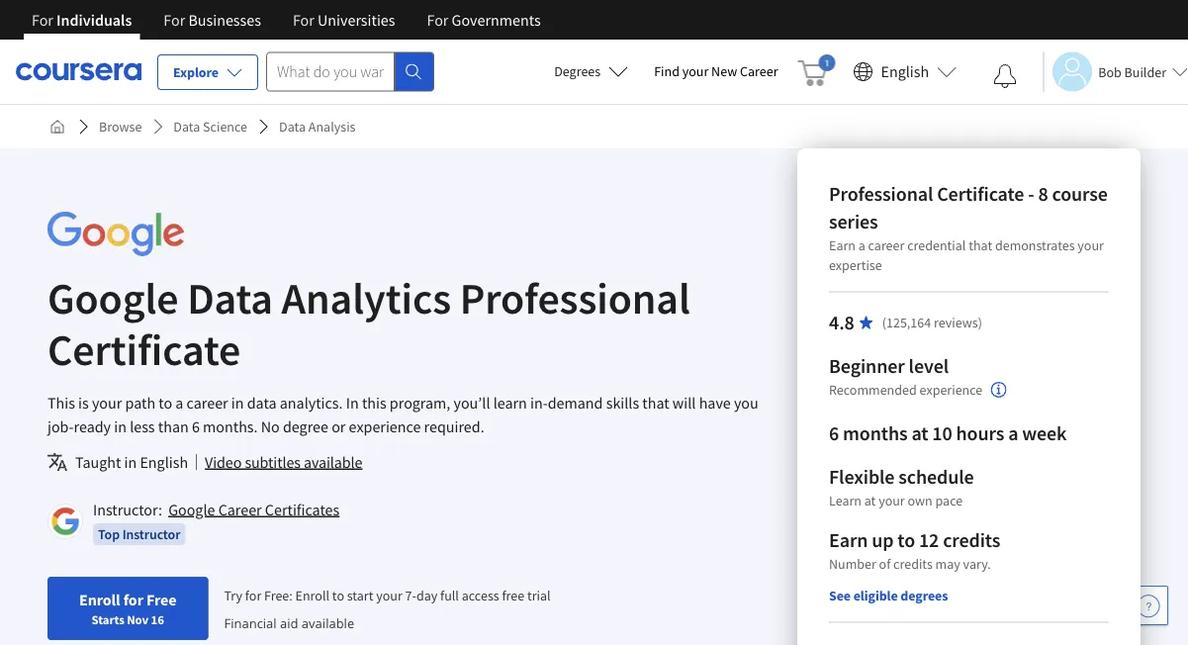 Task type: vqa. For each thing, say whether or not it's contained in the screenshot.
the bottommost experience
yes



Task type: describe. For each thing, give the bounding box(es) containing it.
no
[[261, 417, 280, 436]]

is
[[78, 393, 89, 413]]

at inside flexible schedule learn at your own pace
[[865, 492, 876, 510]]

(125,164 reviews)
[[882, 314, 983, 332]]

in-
[[530, 393, 548, 413]]

trial
[[527, 587, 551, 604]]

certificates
[[265, 500, 340, 520]]

your inside professional certificate - 8 course series earn a career credential that demonstrates your expertise
[[1078, 237, 1104, 254]]

available inside try for free: enroll to start your 7-day full access free trial financial aid available
[[302, 614, 354, 632]]

that inside professional certificate - 8 course series earn a career credential that demonstrates your expertise
[[969, 237, 993, 254]]

demonstrates
[[995, 237, 1075, 254]]

8
[[1039, 182, 1049, 206]]

businesses
[[188, 10, 261, 30]]

0 vertical spatial at
[[912, 421, 929, 446]]

number
[[829, 555, 877, 573]]

your inside flexible schedule learn at your own pace
[[879, 492, 905, 510]]

experience inside 'this is your path to a career in data analytics. in this program, you'll learn in-demand skills that will have you job-ready in less than 6 months. no degree or experience required.'
[[349, 417, 421, 436]]

taught in english
[[75, 452, 188, 472]]

google career certificates link
[[168, 500, 340, 520]]

a for this is your path to a career in data analytics. in this program, you'll learn in-demand skills that will have you job-ready in less than 6 months. no degree or experience required.
[[176, 393, 184, 413]]

individuals
[[57, 10, 132, 30]]

career inside 'this is your path to a career in data analytics. in this program, you'll learn in-demand skills that will have you job-ready in less than 6 months. no degree or experience required.'
[[187, 393, 228, 413]]

7-
[[405, 587, 417, 604]]

What do you want to learn? text field
[[266, 52, 395, 92]]

flexible
[[829, 465, 895, 489]]

pace
[[936, 492, 963, 510]]

learn
[[494, 393, 527, 413]]

6 months at 10 hours a week
[[829, 421, 1067, 446]]

week
[[1023, 421, 1067, 446]]

data science
[[174, 118, 247, 136]]

that inside 'this is your path to a career in data analytics. in this program, you'll learn in-demand skills that will have you job-ready in less than 6 months. no degree or experience required.'
[[643, 393, 670, 413]]

reviews)
[[934, 314, 983, 332]]

for for enroll
[[123, 590, 143, 610]]

career inside professional certificate - 8 course series earn a career credential that demonstrates your expertise
[[869, 237, 905, 254]]

nov
[[127, 612, 149, 627]]

google data analytics professional certificate
[[48, 270, 691, 377]]

google inside instructor: google career certificates top instructor
[[168, 500, 215, 520]]

explore button
[[157, 54, 258, 90]]

a inside professional certificate - 8 course series earn a career credential that demonstrates your expertise
[[859, 237, 866, 254]]

for for universities
[[293, 10, 315, 30]]

degrees
[[554, 62, 601, 80]]

coursera image
[[16, 56, 142, 87]]

schedule
[[899, 465, 974, 489]]

help center image
[[1137, 594, 1161, 618]]

months
[[843, 421, 908, 446]]

show notifications image
[[994, 64, 1018, 88]]

hours
[[957, 421, 1005, 446]]

for for governments
[[427, 10, 449, 30]]

video subtitles available
[[205, 452, 363, 472]]

professional inside google data analytics professional certificate
[[460, 270, 691, 325]]

builder
[[1125, 63, 1167, 81]]

months.
[[203, 417, 258, 436]]

find your new career
[[654, 62, 778, 80]]

ready
[[74, 417, 111, 436]]

data analysis link
[[271, 109, 364, 144]]

instructor
[[122, 525, 180, 543]]

your inside the find your new career link
[[683, 62, 709, 80]]

instructor: google career certificates top instructor
[[93, 500, 340, 543]]

video
[[205, 452, 242, 472]]

free
[[502, 587, 525, 604]]

12
[[919, 528, 939, 553]]

analysis
[[309, 118, 356, 136]]

4.8
[[829, 310, 855, 335]]

starts
[[92, 612, 124, 627]]

taught
[[75, 452, 121, 472]]

vary.
[[964, 555, 991, 573]]

less
[[130, 417, 155, 436]]

up
[[872, 528, 894, 553]]

degrees button
[[539, 49, 644, 93]]

available inside button
[[304, 452, 363, 472]]

for individuals
[[32, 10, 132, 30]]

see
[[829, 587, 851, 605]]

analytics
[[282, 270, 451, 325]]

new
[[712, 62, 737, 80]]

learn
[[829, 492, 862, 510]]

for universities
[[293, 10, 395, 30]]

data inside google data analytics professional certificate
[[187, 270, 273, 325]]

for for businesses
[[164, 10, 185, 30]]

series
[[829, 209, 878, 234]]

subtitles
[[245, 452, 301, 472]]

bob builder button
[[1043, 52, 1189, 92]]

flexible schedule learn at your own pace
[[829, 465, 974, 510]]

see eligible degrees button
[[829, 586, 948, 606]]

(125,164
[[882, 314, 931, 332]]

beginner
[[829, 354, 905, 379]]

home image
[[49, 119, 65, 135]]

career inside instructor: google career certificates top instructor
[[218, 500, 262, 520]]

google career certificates image
[[50, 507, 80, 536]]



Task type: locate. For each thing, give the bounding box(es) containing it.
english inside button
[[881, 62, 929, 82]]

1 vertical spatial to
[[898, 528, 915, 553]]

your left '7-'
[[376, 587, 403, 604]]

your left own
[[879, 492, 905, 510]]

program,
[[390, 393, 451, 413]]

your right is
[[92, 393, 122, 413]]

english button
[[846, 40, 965, 104]]

career right new
[[740, 62, 778, 80]]

enroll up starts
[[79, 590, 120, 610]]

to up than on the bottom left of the page
[[159, 393, 172, 413]]

1 horizontal spatial career
[[869, 237, 905, 254]]

experience down this
[[349, 417, 421, 436]]

see eligible degrees
[[829, 587, 948, 605]]

a for 6 months at 10 hours a week
[[1009, 421, 1019, 446]]

enroll inside try for free: enroll to start your 7-day full access free trial financial aid available
[[295, 587, 330, 604]]

for up nov
[[123, 590, 143, 610]]

1 vertical spatial career
[[187, 393, 228, 413]]

1 vertical spatial certificate
[[48, 322, 241, 377]]

expertise
[[829, 256, 882, 274]]

aid
[[280, 614, 298, 632]]

may
[[936, 555, 961, 573]]

degrees
[[901, 587, 948, 605]]

level
[[909, 354, 949, 379]]

data
[[174, 118, 200, 136], [279, 118, 306, 136], [187, 270, 273, 325]]

1 horizontal spatial english
[[881, 62, 929, 82]]

to left start
[[332, 587, 344, 604]]

0 vertical spatial a
[[859, 237, 866, 254]]

2 vertical spatial to
[[332, 587, 344, 604]]

to inside 'this is your path to a career in data analytics. in this program, you'll learn in-demand skills that will have you job-ready in less than 6 months. no degree or experience required.'
[[159, 393, 172, 413]]

in right taught
[[124, 452, 137, 472]]

credential
[[908, 237, 966, 254]]

data for data analysis
[[279, 118, 306, 136]]

1 vertical spatial in
[[114, 417, 127, 436]]

1 horizontal spatial professional
[[829, 182, 933, 206]]

for left governments
[[427, 10, 449, 30]]

0 horizontal spatial career
[[187, 393, 228, 413]]

career up months.
[[187, 393, 228, 413]]

that
[[969, 237, 993, 254], [643, 393, 670, 413]]

earn
[[829, 237, 856, 254], [829, 528, 868, 553]]

0 horizontal spatial at
[[865, 492, 876, 510]]

career up expertise at the right of the page
[[869, 237, 905, 254]]

certificate inside professional certificate - 8 course series earn a career credential that demonstrates your expertise
[[937, 182, 1025, 206]]

that left will
[[643, 393, 670, 413]]

day
[[417, 587, 438, 604]]

number of credits may vary.
[[829, 555, 991, 573]]

google image
[[48, 212, 184, 256]]

in left less
[[114, 417, 127, 436]]

for left individuals
[[32, 10, 53, 30]]

a left week on the bottom of the page
[[1009, 421, 1019, 446]]

degree
[[283, 417, 329, 436]]

video subtitles available button
[[205, 450, 363, 474]]

certificate up path at the bottom
[[48, 322, 241, 377]]

at right learn
[[865, 492, 876, 510]]

for inside try for free: enroll to start your 7-day full access free trial financial aid available
[[245, 587, 262, 604]]

for for try
[[245, 587, 262, 604]]

1 vertical spatial earn
[[829, 528, 868, 553]]

job-
[[48, 417, 74, 436]]

data
[[247, 393, 277, 413]]

0 horizontal spatial certificate
[[48, 322, 241, 377]]

for for individuals
[[32, 10, 53, 30]]

recommended experience
[[829, 381, 983, 399]]

16
[[151, 612, 164, 627]]

at
[[912, 421, 929, 446], [865, 492, 876, 510]]

in
[[346, 393, 359, 413]]

to left the 12
[[898, 528, 915, 553]]

financial aid available button
[[224, 614, 354, 632]]

0 vertical spatial credits
[[943, 528, 1001, 553]]

1 horizontal spatial for
[[245, 587, 262, 604]]

3 for from the left
[[293, 10, 315, 30]]

shopping cart: 1 item image
[[798, 54, 836, 86]]

1 for from the left
[[32, 10, 53, 30]]

0 vertical spatial career
[[869, 237, 905, 254]]

professional
[[829, 182, 933, 206], [460, 270, 691, 325]]

for right try
[[245, 587, 262, 604]]

english down than on the bottom left of the page
[[140, 452, 188, 472]]

experience
[[920, 381, 983, 399], [349, 417, 421, 436]]

1 vertical spatial career
[[218, 500, 262, 520]]

recommended
[[829, 381, 917, 399]]

your inside 'this is your path to a career in data analytics. in this program, you'll learn in-demand skills that will have you job-ready in less than 6 months. no degree or experience required.'
[[92, 393, 122, 413]]

0 vertical spatial google
[[48, 270, 179, 325]]

0 vertical spatial available
[[304, 452, 363, 472]]

1 horizontal spatial a
[[859, 237, 866, 254]]

4 for from the left
[[427, 10, 449, 30]]

you
[[734, 393, 759, 413]]

0 vertical spatial in
[[231, 393, 244, 413]]

1 vertical spatial available
[[302, 614, 354, 632]]

0 vertical spatial experience
[[920, 381, 983, 399]]

enroll inside enroll for free starts nov 16
[[79, 590, 120, 610]]

2 horizontal spatial to
[[898, 528, 915, 553]]

for left businesses
[[164, 10, 185, 30]]

in
[[231, 393, 244, 413], [114, 417, 127, 436], [124, 452, 137, 472]]

this
[[362, 393, 387, 413]]

1 horizontal spatial experience
[[920, 381, 983, 399]]

1 horizontal spatial to
[[332, 587, 344, 604]]

data for data science
[[174, 118, 200, 136]]

instructor:
[[93, 500, 162, 520]]

find
[[654, 62, 680, 80]]

in left data
[[231, 393, 244, 413]]

enroll for free starts nov 16
[[79, 590, 177, 627]]

browse link
[[91, 109, 150, 144]]

this
[[48, 393, 75, 413]]

earn inside professional certificate - 8 course series earn a career credential that demonstrates your expertise
[[829, 237, 856, 254]]

a up expertise at the right of the page
[[859, 237, 866, 254]]

credits down earn up to 12 credits
[[894, 555, 933, 573]]

science
[[203, 118, 247, 136]]

experience down the "level"
[[920, 381, 983, 399]]

2 vertical spatial a
[[1009, 421, 1019, 446]]

to for this is your path to a career in data analytics. in this program, you'll learn in-demand skills that will have you job-ready in less than 6 months. no degree or experience required.
[[159, 393, 172, 413]]

for businesses
[[164, 10, 261, 30]]

google up instructor
[[168, 500, 215, 520]]

2 earn from the top
[[829, 528, 868, 553]]

1 vertical spatial that
[[643, 393, 670, 413]]

-
[[1028, 182, 1035, 206]]

bob
[[1099, 63, 1122, 81]]

of
[[879, 555, 891, 573]]

1 vertical spatial a
[[176, 393, 184, 413]]

google inside google data analytics professional certificate
[[48, 270, 179, 325]]

0 horizontal spatial career
[[218, 500, 262, 520]]

enroll right free:
[[295, 587, 330, 604]]

information about difficulty level pre-requisites. image
[[991, 382, 1007, 398]]

1 vertical spatial professional
[[460, 270, 691, 325]]

0 horizontal spatial to
[[159, 393, 172, 413]]

1 vertical spatial experience
[[349, 417, 421, 436]]

to
[[159, 393, 172, 413], [898, 528, 915, 553], [332, 587, 344, 604]]

this is your path to a career in data analytics. in this program, you'll learn in-demand skills that will have you job-ready in less than 6 months. no degree or experience required.
[[48, 393, 759, 436]]

try
[[224, 587, 243, 604]]

for governments
[[427, 10, 541, 30]]

1 earn from the top
[[829, 237, 856, 254]]

or
[[332, 417, 346, 436]]

path
[[125, 393, 155, 413]]

find your new career link
[[644, 59, 788, 84]]

english right shopping cart: 1 item image
[[881, 62, 929, 82]]

for left universities
[[293, 10, 315, 30]]

1 horizontal spatial certificate
[[937, 182, 1025, 206]]

full
[[440, 587, 459, 604]]

2 for from the left
[[164, 10, 185, 30]]

available right aid
[[302, 614, 354, 632]]

financial
[[224, 614, 277, 632]]

2 horizontal spatial a
[[1009, 421, 1019, 446]]

data inside data analysis link
[[279, 118, 306, 136]]

explore
[[173, 63, 219, 81]]

2 vertical spatial in
[[124, 452, 137, 472]]

0 horizontal spatial enroll
[[79, 590, 120, 610]]

0 horizontal spatial experience
[[349, 417, 421, 436]]

your inside try for free: enroll to start your 7-day full access free trial financial aid available
[[376, 587, 403, 604]]

0 vertical spatial earn
[[829, 237, 856, 254]]

for
[[245, 587, 262, 604], [123, 590, 143, 610]]

credits
[[943, 528, 1001, 553], [894, 555, 933, 573]]

0 vertical spatial to
[[159, 393, 172, 413]]

1 vertical spatial at
[[865, 492, 876, 510]]

6
[[192, 417, 200, 436], [829, 421, 839, 446]]

1 vertical spatial google
[[168, 500, 215, 520]]

0 horizontal spatial credits
[[894, 555, 933, 573]]

a inside 'this is your path to a career in data analytics. in this program, you'll learn in-demand skills that will have you job-ready in less than 6 months. no degree or experience required.'
[[176, 393, 184, 413]]

6 right than on the bottom left of the page
[[192, 417, 200, 436]]

data analysis
[[279, 118, 356, 136]]

try for free: enroll to start your 7-day full access free trial financial aid available
[[224, 587, 551, 632]]

0 horizontal spatial professional
[[460, 270, 691, 325]]

1 horizontal spatial credits
[[943, 528, 1001, 553]]

credits up vary.
[[943, 528, 1001, 553]]

access
[[462, 587, 499, 604]]

1 horizontal spatial 6
[[829, 421, 839, 446]]

earn up the number
[[829, 528, 868, 553]]

top
[[98, 525, 120, 543]]

certificate left -
[[937, 182, 1025, 206]]

0 vertical spatial certificate
[[937, 182, 1025, 206]]

10
[[933, 421, 953, 446]]

data science link
[[166, 109, 255, 144]]

universities
[[318, 10, 395, 30]]

0 horizontal spatial 6
[[192, 417, 200, 436]]

eligible
[[854, 587, 898, 605]]

career down 'video'
[[218, 500, 262, 520]]

career
[[740, 62, 778, 80], [218, 500, 262, 520]]

0 horizontal spatial for
[[123, 590, 143, 610]]

analytics.
[[280, 393, 343, 413]]

google
[[48, 270, 179, 325], [168, 500, 215, 520]]

to for try for free: enroll to start your 7-day full access free trial financial aid available
[[332, 587, 344, 604]]

1 vertical spatial credits
[[894, 555, 933, 573]]

at left 10
[[912, 421, 929, 446]]

1 horizontal spatial career
[[740, 62, 778, 80]]

governments
[[452, 10, 541, 30]]

you'll
[[454, 393, 490, 413]]

your down "course"
[[1078, 237, 1104, 254]]

google down google image
[[48, 270, 179, 325]]

None search field
[[266, 52, 434, 92]]

career
[[869, 237, 905, 254], [187, 393, 228, 413]]

1 horizontal spatial at
[[912, 421, 929, 446]]

to inside try for free: enroll to start your 7-day full access free trial financial aid available
[[332, 587, 344, 604]]

demand
[[548, 393, 603, 413]]

earn up expertise at the right of the page
[[829, 237, 856, 254]]

browse
[[99, 118, 142, 136]]

for inside enroll for free starts nov 16
[[123, 590, 143, 610]]

banner navigation
[[16, 0, 557, 40]]

a
[[859, 237, 866, 254], [176, 393, 184, 413], [1009, 421, 1019, 446]]

0 horizontal spatial that
[[643, 393, 670, 413]]

available down or
[[304, 452, 363, 472]]

will
[[673, 393, 696, 413]]

data inside data science link
[[174, 118, 200, 136]]

0 horizontal spatial english
[[140, 452, 188, 472]]

0 vertical spatial that
[[969, 237, 993, 254]]

6 left the months
[[829, 421, 839, 446]]

1 horizontal spatial that
[[969, 237, 993, 254]]

0 vertical spatial professional
[[829, 182, 933, 206]]

a up than on the bottom left of the page
[[176, 393, 184, 413]]

1 horizontal spatial enroll
[[295, 587, 330, 604]]

0 horizontal spatial a
[[176, 393, 184, 413]]

1 vertical spatial english
[[140, 452, 188, 472]]

that right credential
[[969, 237, 993, 254]]

0 vertical spatial career
[[740, 62, 778, 80]]

certificate inside google data analytics professional certificate
[[48, 322, 241, 377]]

professional inside professional certificate - 8 course series earn a career credential that demonstrates your expertise
[[829, 182, 933, 206]]

start
[[347, 587, 374, 604]]

6 inside 'this is your path to a career in data analytics. in this program, you'll learn in-demand skills that will have you job-ready in less than 6 months. no degree or experience required.'
[[192, 417, 200, 436]]

required.
[[424, 417, 485, 436]]

0 vertical spatial english
[[881, 62, 929, 82]]

your right find
[[683, 62, 709, 80]]



